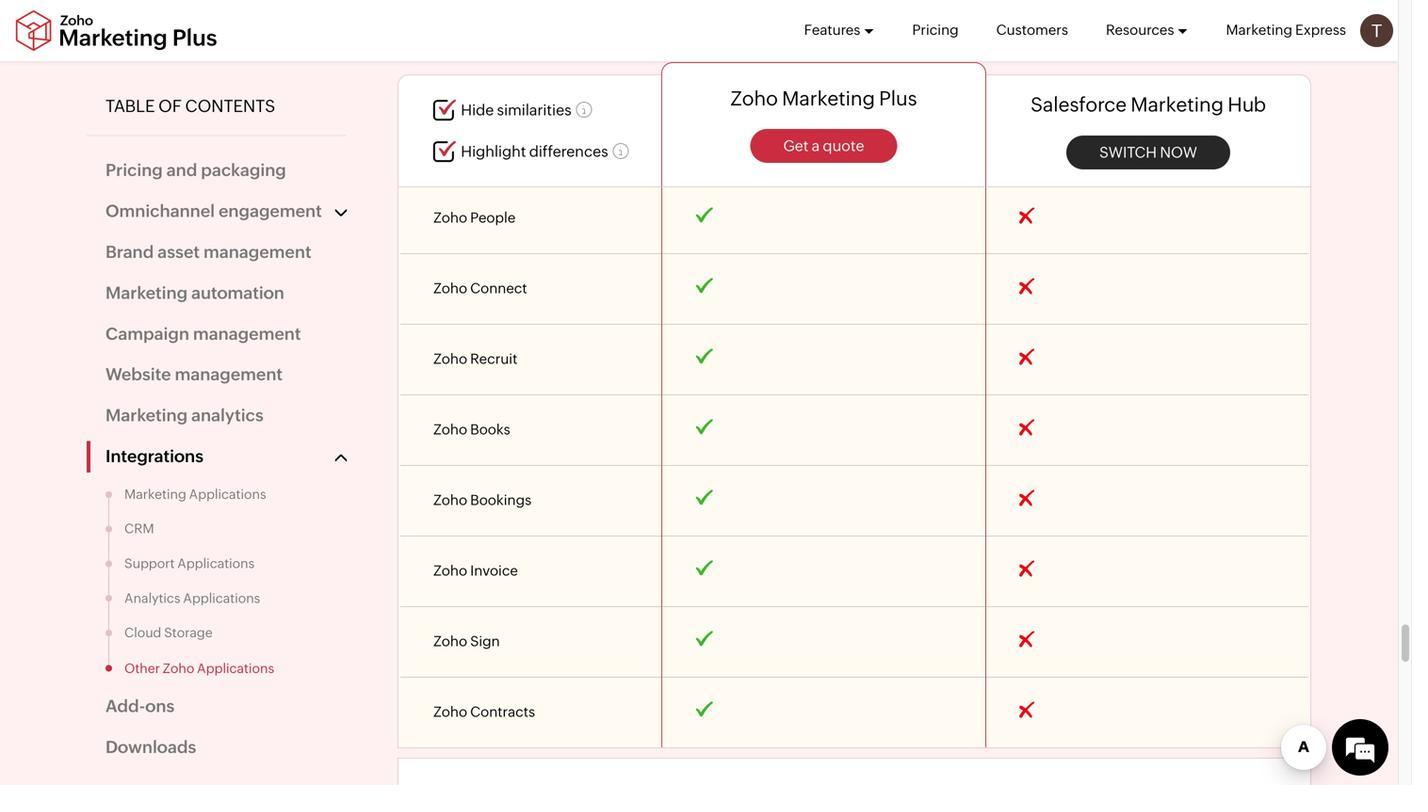Task type: describe. For each thing, give the bounding box(es) containing it.
customers
[[997, 22, 1068, 38]]

pricing for pricing and packaging
[[106, 161, 163, 180]]

applications for analytics applications
[[183, 591, 260, 606]]

integrations
[[106, 447, 204, 466]]

zoho marketing plus
[[731, 87, 917, 110]]

marketing express link
[[1226, 0, 1346, 60]]

packaging
[[201, 161, 286, 180]]

contents
[[185, 97, 275, 116]]

zoho marketingplus logo image
[[14, 10, 219, 51]]

differences
[[529, 143, 608, 160]]

other
[[124, 661, 160, 676]]

analytics
[[191, 406, 264, 425]]

marketing for marketing applications
[[124, 487, 186, 502]]

pricing link
[[912, 0, 959, 60]]

a
[[812, 137, 820, 155]]

get a quote link
[[750, 129, 897, 163]]

get a quote
[[783, 137, 865, 155]]

table of contents
[[106, 97, 275, 116]]

table
[[106, 97, 155, 116]]

0 vertical spatial management
[[203, 243, 311, 262]]

similarities
[[497, 101, 572, 119]]

ons
[[145, 697, 175, 717]]

support applications
[[124, 556, 255, 571]]

customers link
[[997, 0, 1068, 60]]

marketing applications
[[124, 487, 266, 502]]

0 vertical spatial zoho
[[731, 87, 778, 110]]

pricing and packaging
[[106, 161, 286, 180]]

marketing automation
[[106, 283, 284, 303]]

campaign
[[106, 324, 189, 344]]

website
[[106, 365, 171, 385]]

highlight differences
[[461, 143, 608, 160]]

marketing for marketing automation
[[106, 283, 188, 303]]

get
[[783, 137, 809, 155]]

salesforce marketing hub
[[1031, 93, 1266, 116]]

analytics
[[124, 591, 180, 606]]

downloads
[[106, 738, 196, 757]]

automation
[[191, 283, 284, 303]]

brand
[[106, 243, 154, 262]]

marketing express
[[1226, 22, 1346, 38]]



Task type: vqa. For each thing, say whether or not it's contained in the screenshot.
the bottommost management
yes



Task type: locate. For each thing, give the bounding box(es) containing it.
marketing up integrations
[[106, 406, 188, 425]]

crm
[[124, 522, 154, 537]]

cloud storage
[[124, 626, 213, 641]]

1 horizontal spatial zoho
[[731, 87, 778, 110]]

marketing up get a quote
[[782, 87, 875, 110]]

other zoho applications
[[124, 661, 274, 676]]

1 horizontal spatial pricing
[[912, 22, 959, 38]]

switch
[[1100, 143, 1157, 161]]

engagement
[[219, 202, 322, 221]]

1 vertical spatial management
[[193, 324, 301, 344]]

features link
[[804, 0, 875, 60]]

resources link
[[1106, 0, 1189, 60]]

applications down support applications
[[183, 591, 260, 606]]

add-
[[106, 697, 145, 717]]

0 horizontal spatial pricing
[[106, 161, 163, 180]]

features
[[804, 22, 861, 38]]

omnichannel
[[106, 202, 215, 221]]

omnichannel engagement
[[106, 202, 322, 221]]

applications up analytics applications on the bottom of the page
[[177, 556, 255, 571]]

applications down 'analytics'
[[189, 487, 266, 502]]

0 vertical spatial pricing
[[912, 22, 959, 38]]

zoho up get a quote link
[[731, 87, 778, 110]]

marketing down integrations
[[124, 487, 186, 502]]

2 vertical spatial management
[[175, 365, 283, 385]]

marketing up campaign
[[106, 283, 188, 303]]

cloud
[[124, 626, 161, 641]]

zoho
[[731, 87, 778, 110], [163, 661, 194, 676]]

marketing
[[1226, 22, 1293, 38], [782, 87, 875, 110], [1131, 93, 1224, 116], [106, 283, 188, 303], [106, 406, 188, 425], [124, 487, 186, 502]]

management down engagement at the top of the page
[[203, 243, 311, 262]]

terry turtle image
[[1361, 14, 1394, 47]]

hide
[[461, 101, 494, 119]]

marketing for marketing analytics
[[106, 406, 188, 425]]

marketing up now
[[1131, 93, 1224, 116]]

applications
[[189, 487, 266, 502], [177, 556, 255, 571], [183, 591, 260, 606], [197, 661, 274, 676]]

express
[[1296, 22, 1346, 38]]

marketing for marketing express
[[1226, 22, 1293, 38]]

applications for marketing applications
[[189, 487, 266, 502]]

now
[[1160, 143, 1198, 161]]

management down the automation
[[193, 324, 301, 344]]

applications down "storage"
[[197, 661, 274, 676]]

1 vertical spatial zoho
[[163, 661, 194, 676]]

marketing left express
[[1226, 22, 1293, 38]]

1 vertical spatial pricing
[[106, 161, 163, 180]]

management
[[203, 243, 311, 262], [193, 324, 301, 344], [175, 365, 283, 385]]

management up 'analytics'
[[175, 365, 283, 385]]

website management
[[106, 365, 283, 385]]

of
[[158, 97, 182, 116]]

pricing for pricing
[[912, 22, 959, 38]]

marketing inside 'link'
[[1226, 22, 1293, 38]]

zoho right other
[[163, 661, 194, 676]]

support
[[124, 556, 175, 571]]

marketing analytics
[[106, 406, 264, 425]]

applications for support applications
[[177, 556, 255, 571]]

asset
[[157, 243, 200, 262]]

highlight
[[461, 143, 526, 160]]

pricing
[[912, 22, 959, 38], [106, 161, 163, 180]]

switch now
[[1100, 143, 1198, 161]]

switch now link
[[1067, 135, 1231, 169]]

hide similarities
[[461, 101, 572, 119]]

analytics applications
[[124, 591, 260, 606]]

and
[[166, 161, 197, 180]]

brand asset management
[[106, 243, 311, 262]]

management for campaign management
[[193, 324, 301, 344]]

pricing left and
[[106, 161, 163, 180]]

pricing up plus
[[912, 22, 959, 38]]

management for website management
[[175, 365, 283, 385]]

0 horizontal spatial zoho
[[163, 661, 194, 676]]

quote
[[823, 137, 865, 155]]

storage
[[164, 626, 213, 641]]

hub
[[1228, 93, 1266, 116]]

resources
[[1106, 22, 1174, 38]]

campaign management
[[106, 324, 301, 344]]

salesforce
[[1031, 93, 1127, 116]]

plus
[[879, 87, 917, 110]]

add-ons
[[106, 697, 175, 717]]



